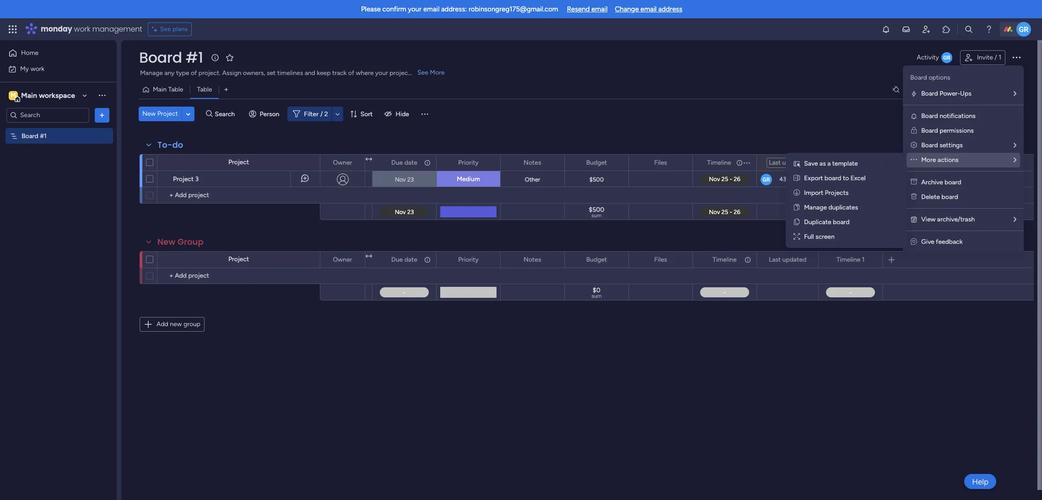Task type: locate. For each thing, give the bounding box(es) containing it.
1 vertical spatial due
[[392, 256, 403, 263]]

budget for first budget field from the top of the page
[[586, 159, 607, 166]]

Last updated field
[[767, 158, 809, 168], [767, 255, 809, 265]]

board down duplicates
[[833, 218, 850, 226]]

0 vertical spatial budget field
[[584, 158, 610, 168]]

2 timeline 1 field from the top
[[835, 255, 867, 265]]

2 column information image from the top
[[424, 256, 431, 263]]

1 horizontal spatial main
[[153, 86, 167, 93]]

0 vertical spatial new
[[142, 110, 156, 118]]

main right workspace icon in the top of the page
[[21, 91, 37, 100]]

timeline field for first column information image
[[711, 158, 739, 168]]

1 vertical spatial #1
[[40, 132, 47, 140]]

excel
[[851, 174, 866, 182]]

Budget field
[[584, 158, 610, 168], [584, 255, 610, 265]]

your right where
[[375, 69, 388, 77]]

2 vertical spatial list arrow image
[[1014, 217, 1017, 223]]

1 vertical spatial column information image
[[744, 256, 752, 263]]

of
[[191, 69, 197, 77], [348, 69, 354, 77]]

2 due from the top
[[392, 256, 403, 263]]

board options
[[911, 74, 951, 81]]

set
[[267, 69, 276, 77]]

budget for first budget field from the bottom
[[586, 256, 607, 263]]

main down "any"
[[153, 86, 167, 93]]

hide
[[396, 110, 409, 118]]

1 budget from the top
[[586, 159, 607, 166]]

of right type
[[191, 69, 197, 77]]

project
[[390, 69, 410, 77]]

see right project
[[418, 69, 429, 76]]

move to image
[[794, 189, 800, 197]]

new project button
[[139, 107, 182, 121]]

change
[[615, 5, 639, 13]]

workspace selection element
[[9, 90, 76, 102]]

1 vertical spatial work
[[31, 65, 44, 73]]

Board #1 field
[[137, 47, 205, 68]]

3 list arrow image from the top
[[1014, 217, 1017, 223]]

updated down v2 fullscreen slim icon at the top right of page
[[783, 256, 807, 263]]

see left plans
[[160, 25, 171, 33]]

Due date field
[[389, 158, 420, 168], [389, 255, 420, 265]]

permissions
[[940, 127, 974, 135]]

1 of from the left
[[191, 69, 197, 77]]

give feedback
[[922, 238, 963, 246]]

1 vertical spatial column information image
[[424, 256, 431, 263]]

1 vertical spatial manage
[[804, 204, 827, 212]]

board #1 inside list box
[[22, 132, 47, 140]]

more right project
[[430, 69, 445, 76]]

1 horizontal spatial board #1
[[139, 47, 203, 68]]

sum inside $500 sum
[[592, 212, 602, 219]]

/ inside button
[[995, 54, 998, 61]]

stands.
[[412, 69, 432, 77]]

last updated down v2 fullscreen slim icon at the top right of page
[[769, 256, 807, 263]]

0 vertical spatial updated
[[783, 159, 807, 166]]

0 horizontal spatial table
[[168, 86, 183, 93]]

updated
[[783, 159, 807, 166], [783, 256, 807, 263]]

sum for $0
[[592, 293, 602, 299]]

table button
[[190, 82, 219, 97]]

workspace image
[[9, 90, 18, 100]]

1 last updated field from the top
[[767, 158, 809, 168]]

your
[[408, 5, 422, 13], [375, 69, 388, 77]]

change email address
[[615, 5, 683, 13]]

1 vertical spatial last updated
[[769, 256, 807, 263]]

options
[[929, 74, 951, 81]]

archive board
[[922, 179, 962, 186]]

resend email link
[[567, 5, 608, 13]]

0 vertical spatial list arrow image
[[1014, 91, 1017, 97]]

email for change email address
[[641, 5, 657, 13]]

2 horizontal spatial email
[[641, 5, 657, 13]]

email left address:
[[423, 5, 440, 13]]

1 vertical spatial owner field
[[331, 255, 355, 265]]

last updated up 43
[[769, 159, 807, 166]]

nov 23
[[395, 176, 414, 183]]

new left the group
[[158, 236, 175, 248]]

board #1 up "any"
[[139, 47, 203, 68]]

list arrow image
[[1014, 142, 1017, 149]]

1 horizontal spatial work
[[74, 24, 90, 34]]

2 timeline 1 from the top
[[837, 256, 865, 263]]

list arrow image for view archive/trash
[[1014, 217, 1017, 223]]

see inside button
[[160, 25, 171, 33]]

1 vertical spatial date
[[405, 256, 418, 263]]

$500 for $500 sum
[[589, 206, 605, 214]]

workspace
[[39, 91, 75, 100]]

manage duplicates
[[804, 204, 858, 212]]

0 vertical spatial board #1
[[139, 47, 203, 68]]

board inside list box
[[22, 132, 38, 140]]

timeline 1 up to
[[837, 159, 865, 166]]

#1 inside list box
[[40, 132, 47, 140]]

timeline 1 field up to
[[835, 158, 867, 168]]

2 updated from the top
[[783, 256, 807, 263]]

column information image
[[744, 159, 752, 166], [744, 256, 752, 263]]

/ right invite
[[995, 54, 998, 61]]

board right board power-ups icon
[[922, 90, 938, 98]]

last updated field down v2 fullscreen slim icon at the top right of page
[[767, 255, 809, 265]]

0 vertical spatial notes
[[524, 159, 541, 166]]

where
[[356, 69, 374, 77]]

1 vertical spatial v2 expand column image
[[366, 253, 372, 261]]

1 vertical spatial + add project text field
[[162, 271, 316, 282]]

2 of from the left
[[348, 69, 354, 77]]

template
[[833, 160, 858, 168]]

last
[[769, 159, 781, 166], [769, 256, 781, 263]]

Priority field
[[456, 158, 481, 168], [456, 255, 481, 265]]

integrate
[[904, 86, 930, 94]]

options image
[[98, 111, 107, 120]]

1 vertical spatial notes
[[524, 256, 541, 263]]

updated for 1st last updated field from the bottom of the page
[[783, 256, 807, 263]]

1 horizontal spatial manage
[[804, 204, 827, 212]]

1 + add project text field from the top
[[162, 190, 316, 201]]

work right monday
[[74, 24, 90, 34]]

email right change
[[641, 5, 657, 13]]

board right v2 permission outline "image"
[[922, 127, 938, 135]]

column information image
[[424, 159, 431, 166], [424, 256, 431, 263]]

Notes field
[[522, 158, 544, 168], [522, 255, 544, 265]]

0 horizontal spatial of
[[191, 69, 197, 77]]

2 notes field from the top
[[522, 255, 544, 265]]

new for new group
[[158, 236, 175, 248]]

save
[[804, 160, 818, 168]]

1 vertical spatial owner
[[333, 256, 352, 263]]

0 horizontal spatial board #1
[[22, 132, 47, 140]]

1 vertical spatial board #1
[[22, 132, 47, 140]]

1 due date field from the top
[[389, 158, 420, 168]]

board
[[139, 47, 182, 68], [911, 74, 927, 81], [922, 90, 938, 98], [922, 112, 938, 120], [922, 127, 938, 135], [22, 132, 38, 140], [922, 141, 938, 149]]

0 horizontal spatial #1
[[40, 132, 47, 140]]

board up delete board
[[945, 179, 962, 186]]

1 vertical spatial last updated field
[[767, 255, 809, 265]]

0 vertical spatial last updated
[[769, 159, 807, 166]]

1 vertical spatial 1
[[862, 159, 865, 166]]

1 table from the left
[[168, 86, 183, 93]]

0 vertical spatial last updated field
[[767, 158, 809, 168]]

0 horizontal spatial your
[[375, 69, 388, 77]]

dapulse archived image
[[911, 179, 918, 186]]

list arrow image for board power-ups
[[1014, 91, 1017, 97]]

1 horizontal spatial of
[[348, 69, 354, 77]]

0 vertical spatial owner
[[333, 159, 352, 166]]

manage for manage any type of project. assign owners, set timelines and keep track of where your project stands.
[[140, 69, 163, 77]]

give
[[922, 238, 935, 246]]

New Group field
[[155, 236, 206, 248]]

0 vertical spatial more
[[430, 69, 445, 76]]

#1 up type
[[186, 47, 203, 68]]

1 vertical spatial files field
[[652, 255, 670, 265]]

2 owner from the top
[[333, 256, 352, 263]]

budget
[[586, 159, 607, 166], [586, 256, 607, 263]]

manage down import
[[804, 204, 827, 212]]

new inside button
[[142, 110, 156, 118]]

0 vertical spatial due date
[[392, 159, 418, 166]]

2 v2 expand column image from the top
[[366, 253, 372, 261]]

change email address link
[[615, 5, 683, 13]]

1 vertical spatial more
[[922, 156, 936, 164]]

1 vertical spatial priority field
[[456, 255, 481, 265]]

Timeline field
[[711, 158, 739, 168], [711, 255, 739, 265]]

board power-ups
[[922, 90, 972, 98]]

last updated field up 43
[[767, 158, 809, 168]]

+ Add project text field
[[162, 190, 316, 201], [162, 271, 316, 282]]

1 vertical spatial files
[[654, 256, 667, 263]]

1 priority from the top
[[458, 159, 479, 166]]

3
[[195, 175, 199, 183]]

0 horizontal spatial /
[[320, 110, 323, 118]]

filter
[[304, 110, 319, 118]]

work
[[74, 24, 90, 34], [31, 65, 44, 73]]

2 priority field from the top
[[456, 255, 481, 265]]

see
[[160, 25, 171, 33], [418, 69, 429, 76]]

date
[[405, 159, 418, 166], [405, 256, 418, 263]]

inbox image
[[902, 25, 911, 34]]

owner for 2nd owner field from the bottom of the page
[[333, 159, 352, 166]]

0 horizontal spatial main
[[21, 91, 37, 100]]

0 vertical spatial priority field
[[456, 158, 481, 168]]

1 vertical spatial due date
[[392, 256, 418, 263]]

1 due from the top
[[392, 159, 403, 166]]

0 vertical spatial v2 expand column image
[[366, 156, 372, 163]]

2 owner field from the top
[[331, 255, 355, 265]]

owner for 1st owner field from the bottom
[[333, 256, 352, 263]]

v2 fullscreen slim image
[[794, 233, 800, 241]]

board notifications image
[[911, 113, 918, 120]]

1 date from the top
[[405, 159, 418, 166]]

1 horizontal spatial /
[[995, 54, 998, 61]]

1 files from the top
[[654, 159, 667, 166]]

view archive/trash image
[[911, 216, 918, 223]]

0 vertical spatial files
[[654, 159, 667, 166]]

save as a template image
[[793, 160, 801, 168]]

search everything image
[[965, 25, 974, 34]]

date for 1st due date field from the bottom
[[405, 256, 418, 263]]

2 list arrow image from the top
[[1014, 157, 1017, 163]]

my work
[[20, 65, 44, 73]]

Timeline 1 field
[[835, 158, 867, 168], [835, 255, 867, 265]]

0 vertical spatial #1
[[186, 47, 203, 68]]

1 vertical spatial due date field
[[389, 255, 420, 265]]

work for monday
[[74, 24, 90, 34]]

option
[[0, 128, 117, 130]]

board left to
[[825, 174, 842, 182]]

main for main workspace
[[21, 91, 37, 100]]

1 horizontal spatial email
[[592, 5, 608, 13]]

board for duplicate
[[833, 218, 850, 226]]

#1 down search in workspace field
[[40, 132, 47, 140]]

help
[[973, 477, 989, 486]]

0 vertical spatial last
[[769, 159, 781, 166]]

archive/trash
[[938, 216, 975, 223]]

work right my
[[31, 65, 44, 73]]

0 vertical spatial due
[[392, 159, 403, 166]]

0 vertical spatial date
[[405, 159, 418, 166]]

2 priority from the top
[[458, 256, 479, 263]]

0 vertical spatial notes field
[[522, 158, 544, 168]]

timeline 1 field down screen
[[835, 255, 867, 265]]

last for 1st last updated field from the bottom of the page
[[769, 256, 781, 263]]

0 vertical spatial see
[[160, 25, 171, 33]]

1 vertical spatial notes field
[[522, 255, 544, 265]]

Files field
[[652, 158, 670, 168], [652, 255, 670, 265]]

2 date from the top
[[405, 256, 418, 263]]

board down archive board
[[942, 193, 959, 201]]

ups
[[961, 90, 972, 98]]

last updated for 2nd last updated field from the bottom
[[769, 159, 807, 166]]

2 timeline field from the top
[[711, 255, 739, 265]]

help button
[[965, 474, 997, 489]]

due for first due date field from the top
[[392, 159, 403, 166]]

0 vertical spatial sum
[[592, 212, 602, 219]]

0 horizontal spatial new
[[142, 110, 156, 118]]

1 vertical spatial sum
[[592, 293, 602, 299]]

more
[[430, 69, 445, 76], [922, 156, 936, 164]]

manage left "any"
[[140, 69, 163, 77]]

new inside field
[[158, 236, 175, 248]]

1 vertical spatial updated
[[783, 256, 807, 263]]

main inside button
[[153, 86, 167, 93]]

1 due date from the top
[[392, 159, 418, 166]]

$500 sum
[[589, 206, 605, 219]]

1 priority field from the top
[[456, 158, 481, 168]]

2 files from the top
[[654, 256, 667, 263]]

of right track
[[348, 69, 354, 77]]

m
[[11, 91, 16, 99]]

greg robinson image
[[1017, 22, 1032, 37]]

board notifications
[[922, 112, 976, 120]]

v2 delete line image
[[911, 193, 918, 201]]

0 vertical spatial timeline 1 field
[[835, 158, 867, 168]]

0 horizontal spatial see
[[160, 25, 171, 33]]

board #1
[[139, 47, 203, 68], [22, 132, 47, 140]]

2 due date from the top
[[392, 256, 418, 263]]

1 horizontal spatial your
[[408, 5, 422, 13]]

priority
[[458, 159, 479, 166], [458, 256, 479, 263]]

1 vertical spatial your
[[375, 69, 388, 77]]

1 vertical spatial budget
[[586, 256, 607, 263]]

To-do field
[[155, 139, 186, 151]]

2 budget from the top
[[586, 256, 607, 263]]

1 horizontal spatial table
[[197, 86, 212, 93]]

0 vertical spatial budget
[[586, 159, 607, 166]]

1 v2 expand column image from the top
[[366, 156, 372, 163]]

table down "any"
[[168, 86, 183, 93]]

v2 user feedback image
[[911, 238, 918, 246]]

1 column information image from the top
[[424, 159, 431, 166]]

manage
[[140, 69, 163, 77], [804, 204, 827, 212]]

#1
[[186, 47, 203, 68], [40, 132, 47, 140]]

2 vertical spatial 1
[[862, 256, 865, 263]]

list arrow image for more actions
[[1014, 157, 1017, 163]]

0 vertical spatial column information image
[[424, 159, 431, 166]]

updated up import from excel template outline icon
[[783, 159, 807, 166]]

new
[[142, 110, 156, 118], [158, 236, 175, 248]]

work inside "button"
[[31, 65, 44, 73]]

2 last from the top
[[769, 256, 781, 263]]

0 horizontal spatial email
[[423, 5, 440, 13]]

timeline
[[713, 159, 737, 166], [837, 159, 861, 166], [713, 256, 737, 263], [837, 256, 861, 263]]

1 vertical spatial /
[[320, 110, 323, 118]]

0 vertical spatial work
[[74, 24, 90, 34]]

import
[[804, 189, 824, 197]]

0 vertical spatial files field
[[652, 158, 670, 168]]

board for archive
[[945, 179, 962, 186]]

2 sum from the top
[[592, 293, 602, 299]]

table down project.
[[197, 86, 212, 93]]

your right confirm on the left
[[408, 5, 422, 13]]

0 vertical spatial column information image
[[744, 159, 752, 166]]

1 timeline 1 from the top
[[837, 159, 865, 166]]

export
[[804, 174, 823, 182]]

v2 duplicate o image
[[794, 204, 800, 212]]

v2 expand column image
[[366, 156, 372, 163], [366, 253, 372, 261]]

0 vertical spatial due date field
[[389, 158, 420, 168]]

1 vertical spatial new
[[158, 236, 175, 248]]

2 last updated from the top
[[769, 256, 807, 263]]

1 timeline field from the top
[[711, 158, 739, 168]]

1 vertical spatial budget field
[[584, 255, 610, 265]]

do
[[172, 139, 183, 151]]

0 vertical spatial $500
[[590, 176, 604, 183]]

1 vertical spatial $500
[[589, 206, 605, 214]]

1 vertical spatial list arrow image
[[1014, 157, 1017, 163]]

group
[[178, 236, 204, 248]]

dapulse integrations image
[[893, 86, 900, 93]]

last updated for 1st last updated field from the bottom of the page
[[769, 256, 807, 263]]

ago
[[811, 176, 821, 183]]

1 for 2nd timeline 1 field from the bottom
[[862, 159, 865, 166]]

menu
[[903, 65, 1024, 253]]

delete
[[922, 193, 940, 201]]

0 vertical spatial timeline 1
[[837, 159, 865, 166]]

2 email from the left
[[592, 5, 608, 13]]

notes
[[524, 159, 541, 166], [524, 256, 541, 263]]

nov
[[395, 176, 406, 183]]

0 vertical spatial manage
[[140, 69, 163, 77]]

person button
[[245, 107, 285, 121]]

home button
[[5, 46, 98, 60]]

2 budget field from the top
[[584, 255, 610, 265]]

Owner field
[[331, 158, 355, 168], [331, 255, 355, 265]]

main inside workspace selection element
[[21, 91, 37, 100]]

1 last updated from the top
[[769, 159, 807, 166]]

date for first due date field from the top
[[405, 159, 418, 166]]

v2 permission outline image
[[912, 127, 917, 135]]

files
[[654, 159, 667, 166], [654, 256, 667, 263]]

board power-ups image
[[911, 90, 918, 98]]

board #1 down search in workspace field
[[22, 132, 47, 140]]

list arrow image
[[1014, 91, 1017, 97], [1014, 157, 1017, 163], [1014, 217, 1017, 223]]

email right resend
[[592, 5, 608, 13]]

duplicate board
[[804, 218, 850, 226]]

3 email from the left
[[641, 5, 657, 13]]

project inside button
[[157, 110, 178, 118]]

0 vertical spatial /
[[995, 54, 998, 61]]

0 vertical spatial timeline field
[[711, 158, 739, 168]]

timeline 1 down duplicate board
[[837, 256, 865, 263]]

1 updated from the top
[[783, 159, 807, 166]]

help image
[[985, 25, 994, 34]]

new down main table button
[[142, 110, 156, 118]]

track
[[332, 69, 347, 77]]

menu containing board options
[[903, 65, 1024, 253]]

0 horizontal spatial work
[[31, 65, 44, 73]]

1 horizontal spatial new
[[158, 236, 175, 248]]

delete board
[[922, 193, 959, 201]]

$0 sum
[[592, 287, 602, 299]]

work for my
[[31, 65, 44, 73]]

1 inside button
[[999, 54, 1002, 61]]

0 vertical spatial + add project text field
[[162, 190, 316, 201]]

invite / 1 button
[[961, 50, 1006, 65]]

add view image
[[224, 86, 228, 93]]

0 vertical spatial 1
[[999, 54, 1002, 61]]

1 vertical spatial timeline field
[[711, 255, 739, 265]]

project
[[157, 110, 178, 118], [228, 158, 249, 166], [173, 175, 194, 183], [228, 255, 249, 263]]

more right more dots image
[[922, 156, 936, 164]]

1 list arrow image from the top
[[1014, 91, 1017, 97]]

board down search in workspace field
[[22, 132, 38, 140]]

1 horizontal spatial more
[[922, 156, 936, 164]]

1 sum from the top
[[592, 212, 602, 219]]

invite
[[977, 54, 993, 61]]

1 horizontal spatial see
[[418, 69, 429, 76]]

new for new project
[[142, 110, 156, 118]]

my
[[20, 65, 29, 73]]

1 vertical spatial timeline 1
[[837, 256, 865, 263]]

0 horizontal spatial manage
[[140, 69, 163, 77]]

invite / 1
[[977, 54, 1002, 61]]

new project
[[142, 110, 178, 118]]

screen
[[816, 233, 835, 241]]

1 vertical spatial priority
[[458, 256, 479, 263]]

1 last from the top
[[769, 159, 781, 166]]

last updated
[[769, 159, 807, 166], [769, 256, 807, 263]]

/ left 2
[[320, 110, 323, 118]]

1 owner from the top
[[333, 159, 352, 166]]



Task type: vqa. For each thing, say whether or not it's contained in the screenshot.
Project within the button
yes



Task type: describe. For each thing, give the bounding box(es) containing it.
as
[[820, 160, 826, 168]]

more inside menu
[[922, 156, 936, 164]]

1 notes from the top
[[524, 159, 541, 166]]

manage for manage duplicates
[[804, 204, 827, 212]]

collapse board header image
[[1015, 86, 1022, 93]]

type
[[176, 69, 189, 77]]

save as a template
[[804, 160, 858, 168]]

main for main table
[[153, 86, 167, 93]]

due for 1st due date field from the bottom
[[392, 256, 403, 263]]

import from excel template outline image
[[794, 174, 800, 182]]

2 last updated field from the top
[[767, 255, 809, 265]]

1 for first timeline 1 field from the bottom of the page
[[862, 256, 865, 263]]

a
[[828, 160, 831, 168]]

new group
[[158, 236, 204, 248]]

Search in workspace field
[[19, 110, 76, 120]]

main table button
[[139, 82, 190, 97]]

board up "any"
[[139, 47, 182, 68]]

1 timeline 1 field from the top
[[835, 158, 867, 168]]

apps image
[[942, 25, 951, 34]]

please confirm your email address: robinsongreg175@gmail.com
[[361, 5, 558, 13]]

1 column information image from the top
[[744, 159, 752, 166]]

board #1 list box
[[0, 126, 117, 267]]

sum for $500
[[592, 212, 602, 219]]

board right board notifications icon
[[922, 112, 938, 120]]

minutes
[[788, 176, 809, 183]]

resend
[[567, 5, 590, 13]]

2 column information image from the top
[[744, 256, 752, 263]]

power-
[[940, 90, 961, 98]]

due date for 1st due date field from the bottom
[[392, 256, 418, 263]]

address
[[659, 5, 683, 13]]

owners,
[[243, 69, 265, 77]]

more actions
[[922, 156, 959, 164]]

hide button
[[381, 107, 415, 121]]

angle down image
[[186, 111, 191, 117]]

activity button
[[914, 50, 957, 65]]

sort button
[[346, 107, 378, 121]]

board right dapulse admin menu icon
[[922, 141, 938, 149]]

0 vertical spatial your
[[408, 5, 422, 13]]

my work button
[[5, 62, 98, 76]]

assign
[[222, 69, 241, 77]]

projects
[[825, 189, 849, 197]]

board for export
[[825, 174, 842, 182]]

/ for 2
[[320, 110, 323, 118]]

2
[[325, 110, 328, 118]]

settings
[[940, 141, 963, 149]]

1 notes field from the top
[[522, 158, 544, 168]]

options image
[[1011, 52, 1022, 63]]

project.
[[199, 69, 221, 77]]

v2 duplicate 2 outline image
[[794, 218, 800, 226]]

1 budget field from the top
[[584, 158, 610, 168]]

2 table from the left
[[197, 86, 212, 93]]

import projects
[[804, 189, 849, 197]]

management
[[92, 24, 142, 34]]

notifications image
[[882, 25, 891, 34]]

keep
[[317, 69, 331, 77]]

see more
[[418, 69, 445, 76]]

1 files field from the top
[[652, 158, 670, 168]]

due date for first due date field from the top
[[392, 159, 418, 166]]

medium
[[457, 175, 480, 183]]

new
[[170, 320, 182, 328]]

project 3
[[173, 175, 199, 183]]

v2 search image
[[206, 109, 213, 119]]

show board description image
[[210, 53, 221, 62]]

more dots image
[[911, 156, 918, 164]]

robinsongreg175@gmail.com
[[469, 5, 558, 13]]

export board to excel
[[804, 174, 866, 182]]

43 minutes ago
[[780, 176, 821, 183]]

0 horizontal spatial more
[[430, 69, 445, 76]]

confirm
[[383, 5, 406, 13]]

actions
[[938, 156, 959, 164]]

2 due date field from the top
[[389, 255, 420, 265]]

add
[[157, 320, 168, 328]]

last for 2nd last updated field from the bottom
[[769, 159, 781, 166]]

board for delete
[[942, 193, 959, 201]]

/ for 1
[[995, 54, 998, 61]]

$500 for $500
[[590, 176, 604, 183]]

group
[[184, 320, 201, 328]]

view archive/trash
[[922, 216, 975, 223]]

1 owner field from the top
[[331, 158, 355, 168]]

timeline 1 for first timeline 1 field from the bottom of the page
[[837, 256, 865, 263]]

full screen
[[804, 233, 835, 241]]

person
[[260, 110, 279, 118]]

to-do
[[158, 139, 183, 151]]

add new group button
[[140, 317, 205, 332]]

see more link
[[417, 68, 446, 77]]

view
[[922, 216, 936, 223]]

to
[[843, 174, 849, 182]]

column information image for 1st due date field from the bottom
[[424, 256, 431, 263]]

priority for first priority 'field' from the bottom
[[458, 256, 479, 263]]

full
[[804, 233, 814, 241]]

main workspace
[[21, 91, 75, 100]]

feedback
[[936, 238, 963, 246]]

manage any type of project. assign owners, set timelines and keep track of where your project stands.
[[140, 69, 432, 77]]

menu image
[[420, 109, 429, 119]]

board up integrate
[[911, 74, 927, 81]]

autopilot image
[[944, 83, 952, 95]]

board settings
[[922, 141, 963, 149]]

monday work management
[[41, 24, 142, 34]]

timelines
[[277, 69, 303, 77]]

duplicates
[[829, 204, 858, 212]]

see for see plans
[[160, 25, 171, 33]]

timeline field for 2nd column information image from the top
[[711, 255, 739, 265]]

see plans
[[160, 25, 188, 33]]

Search field
[[213, 108, 240, 120]]

and
[[305, 69, 315, 77]]

arrow down image
[[332, 109, 343, 119]]

automate
[[956, 86, 985, 94]]

notifications
[[940, 112, 976, 120]]

see plans button
[[148, 22, 192, 36]]

2 notes from the top
[[524, 256, 541, 263]]

please
[[361, 5, 381, 13]]

updated for 2nd last updated field from the bottom
[[783, 159, 807, 166]]

any
[[164, 69, 175, 77]]

filter / 2
[[304, 110, 328, 118]]

add to favorites image
[[225, 53, 234, 62]]

see for see more
[[418, 69, 429, 76]]

dapulse admin menu image
[[911, 141, 918, 149]]

address:
[[441, 5, 467, 13]]

sort
[[361, 110, 373, 118]]

plans
[[173, 25, 188, 33]]

select product image
[[8, 25, 17, 34]]

43
[[780, 176, 787, 183]]

invite members image
[[922, 25, 931, 34]]

monday
[[41, 24, 72, 34]]

1 horizontal spatial #1
[[186, 47, 203, 68]]

priority for first priority 'field' from the top
[[458, 159, 479, 166]]

2 + add project text field from the top
[[162, 271, 316, 282]]

duplicate
[[804, 218, 832, 226]]

timeline 1 for 2nd timeline 1 field from the bottom
[[837, 159, 865, 166]]

column information image for first due date field from the top
[[424, 159, 431, 166]]

email for resend email
[[592, 5, 608, 13]]

other
[[525, 176, 540, 183]]

workspace options image
[[98, 91, 107, 100]]

2 files field from the top
[[652, 255, 670, 265]]

1 email from the left
[[423, 5, 440, 13]]



